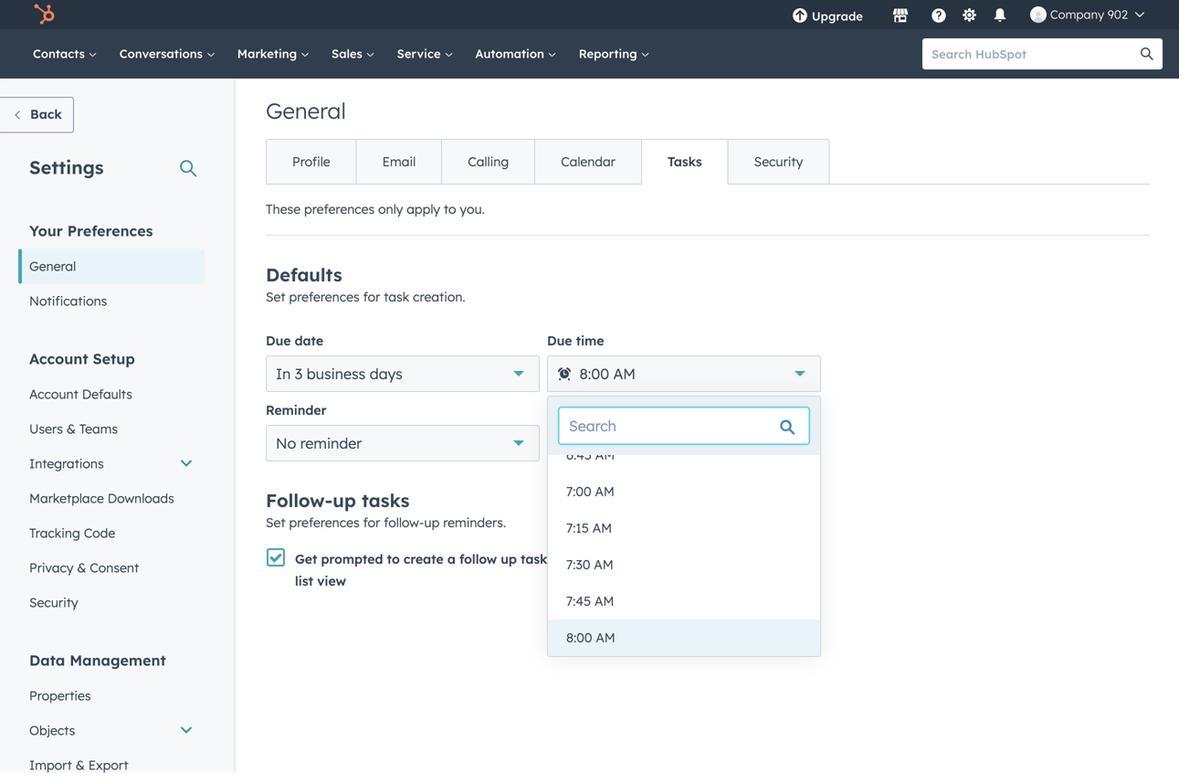 Task type: vqa. For each thing, say whether or not it's contained in the screenshot.
FIELD
no



Task type: describe. For each thing, give the bounding box(es) containing it.
7:15
[[567, 520, 589, 536]]

due for due time
[[547, 333, 572, 349]]

8:00 inside button
[[567, 630, 593, 646]]

users
[[29, 421, 63, 437]]

contacts
[[33, 46, 88, 61]]

& for users
[[67, 421, 76, 437]]

your preferences element
[[18, 221, 205, 318]]

search image
[[1141, 48, 1154, 60]]

marketplace downloads link
[[18, 481, 205, 516]]

in 3 business days
[[276, 365, 403, 383]]

email link
[[356, 140, 442, 184]]

0 vertical spatial preferences
[[304, 201, 375, 217]]

hubspot link
[[22, 4, 69, 26]]

tracking code
[[29, 525, 115, 541]]

am for 7:45 am button
[[595, 593, 614, 609]]

menu containing company 902
[[779, 0, 1158, 29]]

notifications link
[[18, 284, 205, 318]]

1 horizontal spatial general
[[266, 97, 346, 124]]

privacy
[[29, 560, 73, 576]]

Search search field
[[559, 408, 810, 444]]

data management element
[[18, 650, 205, 773]]

data management
[[29, 651, 166, 669]]

general inside your preferences element
[[29, 258, 76, 274]]

users & teams link
[[18, 412, 205, 446]]

6:45 am button
[[548, 437, 821, 473]]

properties link
[[18, 678, 205, 713]]

upgrade
[[812, 9, 863, 24]]

in 3 business days button
[[266, 355, 540, 392]]

7:00 am button
[[548, 473, 821, 510]]

marketplace
[[29, 490, 104, 506]]

1 horizontal spatial up
[[424, 514, 440, 530]]

sales link
[[321, 29, 386, 79]]

notifications button
[[985, 0, 1016, 29]]

settings link
[[958, 5, 981, 24]]

am for 7:00 am button
[[595, 483, 615, 499]]

2 a from the left
[[712, 551, 720, 567]]

am for 6:45 am button
[[596, 447, 615, 463]]

6:45 am
[[567, 447, 615, 463]]

due date
[[266, 333, 324, 349]]

date
[[295, 333, 324, 349]]

privacy & consent
[[29, 560, 139, 576]]

task inside "defaults set preferences for task creation."
[[384, 289, 410, 305]]

7:00
[[567, 483, 592, 499]]

get
[[295, 551, 317, 567]]

back link
[[0, 97, 74, 133]]

3
[[295, 365, 303, 383]]

profile
[[292, 154, 330, 170]]

follow-
[[384, 514, 424, 530]]

for inside "defaults set preferences for task creation."
[[363, 289, 380, 305]]

marketing
[[237, 46, 301, 61]]

security for security link to the bottom
[[29, 594, 78, 610]]

calling
[[468, 154, 509, 170]]

due for due date
[[266, 333, 291, 349]]

email
[[383, 154, 416, 170]]

7:30 am
[[567, 557, 614, 572]]

calendar
[[561, 154, 616, 170]]

conversations link
[[108, 29, 226, 79]]

defaults inside "defaults set preferences for task creation."
[[266, 263, 342, 286]]

users & teams
[[29, 421, 118, 437]]

reporting
[[579, 46, 641, 61]]

conversations
[[119, 46, 206, 61]]

hubspot image
[[33, 4, 55, 26]]

preferences inside follow-up tasks set preferences for follow-up reminders.
[[289, 514, 360, 530]]

sales
[[332, 46, 366, 61]]

marketing link
[[226, 29, 321, 79]]

for inside follow-up tasks set preferences for follow-up reminders.
[[363, 514, 380, 530]]

8:00 am inside button
[[567, 630, 616, 646]]

properties
[[29, 688, 91, 704]]

these
[[266, 201, 301, 217]]

7:30 am button
[[548, 546, 821, 583]]

you.
[[460, 201, 485, 217]]

company 902 button
[[1020, 0, 1156, 29]]

business
[[307, 365, 366, 383]]

7:45
[[567, 593, 591, 609]]

preferences
[[67, 222, 153, 240]]

days
[[370, 365, 403, 383]]

tasks
[[362, 489, 410, 512]]

code
[[84, 525, 115, 541]]

0 vertical spatial time
[[576, 333, 604, 349]]

integrations
[[29, 456, 104, 472]]

profile link
[[267, 140, 356, 184]]

tracking
[[29, 525, 80, 541]]

you
[[622, 551, 646, 567]]

7:15 am button
[[548, 510, 821, 546]]

get prompted to create a follow up task every time you complete a task from a list view
[[295, 551, 796, 589]]

2 horizontal spatial task
[[724, 551, 750, 567]]

Search HubSpot search field
[[923, 38, 1147, 69]]

prompted
[[321, 551, 383, 567]]

in
[[276, 365, 291, 383]]

8:00 inside dropdown button
[[580, 365, 610, 383]]

company
[[1051, 7, 1105, 22]]

to inside get prompted to create a follow up task every time you complete a task from a list view
[[387, 551, 400, 567]]

downloads
[[108, 490, 174, 506]]

3 a from the left
[[788, 551, 796, 567]]

apply
[[407, 201, 440, 217]]

notifications image
[[992, 8, 1009, 25]]

8:00 am inside dropdown button
[[580, 365, 636, 383]]

reminders.
[[443, 514, 506, 530]]

creation.
[[413, 289, 466, 305]]

1 a from the left
[[448, 551, 456, 567]]

integrations button
[[18, 446, 205, 481]]

follow-
[[266, 489, 333, 512]]

up inside get prompted to create a follow up task every time you complete a task from a list view
[[501, 551, 517, 567]]

8:00 am button
[[548, 620, 821, 656]]

defaults inside the account setup element
[[82, 386, 132, 402]]

1 horizontal spatial to
[[444, 201, 456, 217]]

security for security link to the top
[[755, 154, 804, 170]]



Task type: locate. For each thing, give the bounding box(es) containing it.
preferences left only
[[304, 201, 375, 217]]

a left the follow
[[448, 551, 456, 567]]

data
[[29, 651, 65, 669]]

1 horizontal spatial task
[[521, 551, 548, 567]]

reporting link
[[568, 29, 661, 79]]

8:00 am button
[[547, 355, 822, 392]]

security link
[[728, 140, 829, 184], [18, 585, 205, 620]]

0 horizontal spatial &
[[67, 421, 76, 437]]

1 horizontal spatial due
[[547, 333, 572, 349]]

no reminder button
[[266, 425, 540, 461]]

0 vertical spatial general
[[266, 97, 346, 124]]

1 vertical spatial defaults
[[82, 386, 132, 402]]

reminder
[[266, 402, 327, 418]]

2 horizontal spatial up
[[501, 551, 517, 567]]

0 vertical spatial security
[[755, 154, 804, 170]]

am right the 6:45
[[596, 447, 615, 463]]

0 vertical spatial set
[[266, 289, 286, 305]]

1 vertical spatial security link
[[18, 585, 205, 620]]

1 horizontal spatial defaults
[[266, 263, 342, 286]]

preferences inside "defaults set preferences for task creation."
[[289, 289, 360, 305]]

1 vertical spatial general
[[29, 258, 76, 274]]

1 due from the left
[[266, 333, 291, 349]]

navigation containing profile
[[266, 139, 830, 185]]

defaults up 'users & teams' link
[[82, 386, 132, 402]]

2 set from the top
[[266, 514, 286, 530]]

1 vertical spatial 8:00 am
[[567, 630, 616, 646]]

am for 8:00 am button
[[596, 630, 616, 646]]

a
[[448, 551, 456, 567], [712, 551, 720, 567], [788, 551, 796, 567]]

reminder
[[300, 434, 362, 452]]

create
[[404, 551, 444, 567]]

security
[[755, 154, 804, 170], [29, 594, 78, 610]]

1 account from the top
[[29, 350, 88, 368]]

0 vertical spatial 8:00
[[580, 365, 610, 383]]

0 horizontal spatial a
[[448, 551, 456, 567]]

0 vertical spatial security link
[[728, 140, 829, 184]]

every
[[552, 551, 587, 567]]

consent
[[90, 560, 139, 576]]

7:30
[[567, 557, 591, 572]]

account setup element
[[18, 349, 205, 620]]

privacy & consent link
[[18, 551, 205, 585]]

account
[[29, 350, 88, 368], [29, 386, 78, 402]]

menu
[[779, 0, 1158, 29]]

1 vertical spatial &
[[77, 560, 86, 576]]

& for privacy
[[77, 560, 86, 576]]

am right 7:45 at the bottom
[[595, 593, 614, 609]]

follow-up tasks set preferences for follow-up reminders.
[[266, 489, 506, 530]]

0 horizontal spatial to
[[387, 551, 400, 567]]

0 vertical spatial 8:00 am
[[580, 365, 636, 383]]

0 horizontal spatial security link
[[18, 585, 205, 620]]

0 vertical spatial defaults
[[266, 263, 342, 286]]

defaults
[[266, 263, 342, 286], [82, 386, 132, 402]]

these preferences only apply to you.
[[266, 201, 485, 217]]

automation
[[476, 46, 548, 61]]

7:45 am button
[[548, 583, 821, 620]]

set inside follow-up tasks set preferences for follow-up reminders.
[[266, 514, 286, 530]]

1 vertical spatial set
[[266, 514, 286, 530]]

0 vertical spatial to
[[444, 201, 456, 217]]

0 vertical spatial up
[[333, 489, 356, 512]]

0 vertical spatial &
[[67, 421, 76, 437]]

task left every
[[521, 551, 548, 567]]

back
[[30, 106, 62, 122]]

1 vertical spatial time
[[590, 551, 619, 567]]

complete
[[649, 551, 708, 567]]

your preferences
[[29, 222, 153, 240]]

am down 7:45 am
[[596, 630, 616, 646]]

8:00 am
[[580, 365, 636, 383], [567, 630, 616, 646]]

set down follow-
[[266, 514, 286, 530]]

am inside dropdown button
[[614, 365, 636, 383]]

from
[[754, 551, 784, 567]]

tracking code link
[[18, 516, 205, 551]]

grid grid
[[548, 437, 821, 656]]

am right 7:00
[[595, 483, 615, 499]]

help image
[[931, 8, 948, 25]]

1 for from the top
[[363, 289, 380, 305]]

account defaults
[[29, 386, 132, 402]]

0 horizontal spatial security
[[29, 594, 78, 610]]

account setup
[[29, 350, 135, 368]]

2 vertical spatial preferences
[[289, 514, 360, 530]]

to left you.
[[444, 201, 456, 217]]

calling link
[[442, 140, 535, 184]]

account up users
[[29, 386, 78, 402]]

8:00 am down due time
[[580, 365, 636, 383]]

1 vertical spatial 8:00
[[567, 630, 593, 646]]

task left creation.
[[384, 289, 410, 305]]

0 horizontal spatial defaults
[[82, 386, 132, 402]]

security inside navigation
[[755, 154, 804, 170]]

& right privacy
[[77, 560, 86, 576]]

up
[[333, 489, 356, 512], [424, 514, 440, 530], [501, 551, 517, 567]]

menu item
[[876, 0, 880, 29]]

to left create
[[387, 551, 400, 567]]

1 vertical spatial security
[[29, 594, 78, 610]]

set up due date
[[266, 289, 286, 305]]

contacts link
[[22, 29, 108, 79]]

0 horizontal spatial up
[[333, 489, 356, 512]]

mateo roberts image
[[1031, 6, 1047, 23]]

upgrade image
[[792, 8, 809, 25]]

1 horizontal spatial security link
[[728, 140, 829, 184]]

up left "tasks"
[[333, 489, 356, 512]]

teams
[[79, 421, 118, 437]]

2 for from the top
[[363, 514, 380, 530]]

0 horizontal spatial due
[[266, 333, 291, 349]]

task
[[384, 289, 410, 305], [521, 551, 548, 567], [724, 551, 750, 567]]

due time
[[547, 333, 604, 349]]

2 account from the top
[[29, 386, 78, 402]]

tasks link
[[641, 140, 728, 184]]

1 horizontal spatial a
[[712, 551, 720, 567]]

am right 7:15
[[593, 520, 612, 536]]

to
[[444, 201, 456, 217], [387, 551, 400, 567]]

am right the 7:30
[[594, 557, 614, 572]]

list
[[295, 573, 314, 589]]

account up 'account defaults'
[[29, 350, 88, 368]]

am for 7:15 am button
[[593, 520, 612, 536]]

help button
[[924, 0, 955, 29]]

account for account defaults
[[29, 386, 78, 402]]

time inside get prompted to create a follow up task every time you complete a task from a list view
[[590, 551, 619, 567]]

1 vertical spatial up
[[424, 514, 440, 530]]

automation link
[[465, 29, 568, 79]]

for down "tasks"
[[363, 514, 380, 530]]

navigation
[[266, 139, 830, 185]]

1 horizontal spatial security
[[755, 154, 804, 170]]

calendar link
[[535, 140, 641, 184]]

service
[[397, 46, 444, 61]]

0 horizontal spatial task
[[384, 289, 410, 305]]

account for account setup
[[29, 350, 88, 368]]

2 vertical spatial up
[[501, 551, 517, 567]]

for
[[363, 289, 380, 305], [363, 514, 380, 530]]

1 vertical spatial for
[[363, 514, 380, 530]]

6:45
[[567, 447, 592, 463]]

1 set from the top
[[266, 289, 286, 305]]

am up search search box
[[614, 365, 636, 383]]

preferences up date
[[289, 289, 360, 305]]

for left creation.
[[363, 289, 380, 305]]

search button
[[1132, 38, 1163, 69]]

1 vertical spatial preferences
[[289, 289, 360, 305]]

task left from
[[724, 551, 750, 567]]

general down your
[[29, 258, 76, 274]]

7:45 am
[[567, 593, 614, 609]]

1 vertical spatial to
[[387, 551, 400, 567]]

general up profile
[[266, 97, 346, 124]]

a right from
[[788, 551, 796, 567]]

&
[[67, 421, 76, 437], [77, 560, 86, 576]]

settings image
[[962, 8, 978, 24]]

& right users
[[67, 421, 76, 437]]

account defaults link
[[18, 377, 205, 412]]

1 vertical spatial account
[[29, 386, 78, 402]]

objects button
[[18, 713, 205, 748]]

setup
[[93, 350, 135, 368]]

7:00 am
[[567, 483, 615, 499]]

0 vertical spatial account
[[29, 350, 88, 368]]

7:15 am
[[567, 520, 612, 536]]

only
[[378, 201, 403, 217]]

your
[[29, 222, 63, 240]]

objects
[[29, 722, 75, 738]]

1 horizontal spatial &
[[77, 560, 86, 576]]

management
[[70, 651, 166, 669]]

preferences down follow-
[[289, 514, 360, 530]]

marketplaces image
[[893, 8, 909, 25]]

marketplace downloads
[[29, 490, 174, 506]]

a right complete
[[712, 551, 720, 567]]

view
[[317, 573, 346, 589]]

general link
[[18, 249, 205, 284]]

due
[[266, 333, 291, 349], [547, 333, 572, 349]]

defaults up date
[[266, 263, 342, 286]]

0 horizontal spatial general
[[29, 258, 76, 274]]

tasks
[[668, 154, 702, 170]]

security inside the account setup element
[[29, 594, 78, 610]]

service link
[[386, 29, 465, 79]]

up up create
[[424, 514, 440, 530]]

8:00 down due time
[[580, 365, 610, 383]]

preferences
[[304, 201, 375, 217], [289, 289, 360, 305], [289, 514, 360, 530]]

up right the follow
[[501, 551, 517, 567]]

8:00 down 7:45 at the bottom
[[567, 630, 593, 646]]

am for 7:30 am button
[[594, 557, 614, 572]]

8:00 am down 7:45 am
[[567, 630, 616, 646]]

2 horizontal spatial a
[[788, 551, 796, 567]]

2 due from the left
[[547, 333, 572, 349]]

set inside "defaults set preferences for task creation."
[[266, 289, 286, 305]]

0 vertical spatial for
[[363, 289, 380, 305]]

8:00
[[580, 365, 610, 383], [567, 630, 593, 646]]

am
[[614, 365, 636, 383], [596, 447, 615, 463], [595, 483, 615, 499], [593, 520, 612, 536], [594, 557, 614, 572], [595, 593, 614, 609], [596, 630, 616, 646]]

notifications
[[29, 293, 107, 309]]

time
[[576, 333, 604, 349], [590, 551, 619, 567]]



